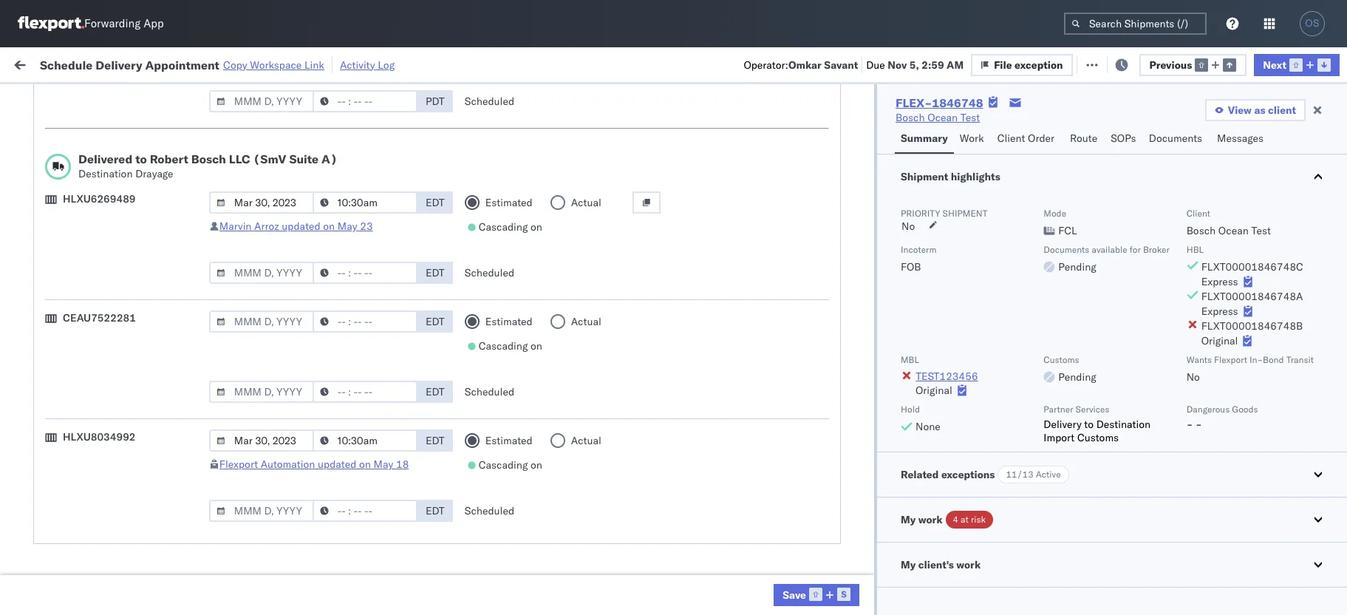 Task type: locate. For each thing, give the bounding box(es) containing it.
jan up 25,
[[315, 539, 332, 552]]

am up 7:00 pm est, dec 23, 2022
[[265, 376, 282, 389]]

13,
[[329, 473, 345, 487]]

23, down 13,
[[334, 506, 350, 519]]

uetu5238478 for 9:00 am est, dec 24, 2022
[[999, 441, 1071, 454]]

related exceptions
[[901, 468, 995, 481]]

flxt00001846748c
[[1202, 260, 1304, 274]]

services
[[1076, 404, 1110, 415]]

1 resize handle column header from the left
[[214, 115, 232, 615]]

robert
[[150, 152, 188, 166]]

delivery up schedule pickup from rotterdam, netherlands
[[80, 505, 118, 519]]

edt for first mmm d, yyyy text box from the bottom
[[426, 504, 445, 517]]

omkar down messages
[[1204, 148, 1235, 162]]

original
[[1202, 334, 1239, 347], [916, 384, 953, 397]]

0 horizontal spatial numbers
[[920, 126, 957, 137]]

schedule delivery appointment up confirm pickup from los angeles, ca link
[[34, 375, 182, 388]]

0 vertical spatial 2130387
[[856, 506, 901, 519]]

schedule pickup from los angeles, ca for fourth schedule pickup from los angeles, ca button from the bottom
[[34, 270, 199, 298]]

0 horizontal spatial risk
[[306, 57, 324, 71]]

2 account from the top
[[727, 539, 766, 552]]

2 vertical spatial omkar savant
[[1204, 246, 1270, 259]]

edt for 4th mmm d, yyyy text box from the bottom of the page
[[426, 196, 445, 209]]

dec down 2:59 am est, dec 14, 2022 at left bottom
[[309, 408, 328, 422]]

3 ceau7522281, hlxu6269489, hlxu8034992 from the top
[[920, 245, 1150, 259]]

at right 4
[[961, 514, 969, 525]]

2 -- : -- -- text field from the top
[[313, 191, 418, 214]]

schedule delivery appointment link up schedule pickup from rotterdam, netherlands
[[34, 505, 182, 519]]

updated
[[282, 220, 321, 233], [318, 458, 357, 471]]

cascading
[[479, 220, 528, 234], [479, 339, 528, 353], [479, 458, 528, 472]]

11:30 pm est, jan 23, 2023 for schedule pickup from rotterdam, netherlands
[[240, 539, 379, 552]]

5 schedule pickup from los angeles, ca from the top
[[34, 465, 199, 493]]

destination down delivered
[[78, 167, 133, 180]]

11/13
[[1006, 469, 1034, 480]]

messages
[[1218, 132, 1264, 145]]

upload customs clearance documents for 2:00
[[34, 303, 162, 331]]

0 horizontal spatial my work
[[15, 54, 80, 74]]

fcl for second schedule pickup from los angeles, ca button from the bottom
[[490, 473, 509, 487]]

0 vertical spatial express
[[1202, 275, 1239, 288]]

1 upload customs clearance documents link from the top
[[34, 139, 212, 169]]

my left the client's
[[901, 558, 916, 571]]

0 vertical spatial mmm d, yyyy text field
[[209, 90, 314, 112]]

0 horizontal spatial exception
[[1015, 58, 1063, 71]]

to down the services
[[1085, 418, 1094, 431]]

0 vertical spatial updated
[[282, 220, 321, 233]]

edt
[[426, 196, 445, 209], [426, 266, 445, 279], [426, 315, 445, 328], [426, 385, 445, 398], [426, 434, 445, 447], [426, 504, 445, 517]]

mmm d, yyyy text field up deadline at the left of the page
[[209, 90, 314, 112]]

wants
[[1187, 354, 1212, 365]]

updated right the arroz
[[282, 220, 321, 233]]

omkar savant for documents
[[1204, 148, 1270, 162]]

ocean fcl for schedule delivery appointment button for 11:30 pm est, jan 23, 2023
[[457, 506, 509, 519]]

fcl for confirm delivery button
[[490, 441, 509, 454]]

flex-1662119 button
[[801, 567, 904, 588], [801, 567, 904, 588]]

exception up mbl/mawb
[[1015, 58, 1063, 71]]

1 vertical spatial import
[[1044, 431, 1075, 444]]

2:59 am edt, nov 5, 2022 for 2:59 am edt, nov 5, 2022 schedule delivery appointment button
[[240, 246, 370, 259]]

mmm d, yyyy text field down the 7:00
[[209, 429, 314, 452]]

0 vertical spatial 11:30 pm est, jan 23, 2023
[[240, 506, 379, 519]]

flex-1846748 for 5th schedule pickup from los angeles, ca button from the bottom
[[824, 213, 901, 227]]

4 ceau7522281, from the top
[[920, 278, 996, 291]]

1 cascading from the top
[[479, 220, 528, 234]]

import up ready
[[126, 57, 159, 71]]

(0)
[[241, 57, 260, 71]]

nov for fourth schedule pickup from los angeles, ca button from the bottom's schedule pickup from los angeles, ca link
[[310, 278, 330, 292]]

1 vertical spatial cascading
[[479, 339, 528, 353]]

0 vertical spatial work
[[162, 57, 187, 71]]

no inside wants flexport in-bond transit no
[[1187, 370, 1200, 384]]

dec for 14,
[[310, 376, 329, 389]]

0 horizontal spatial import
[[126, 57, 159, 71]]

los for 1st schedule pickup from los angeles, ca button from the bottom of the page
[[139, 563, 156, 576]]

11:30 pm est, jan 23, 2023 for schedule delivery appointment
[[240, 506, 379, 519]]

4 1889466 from the top
[[856, 441, 901, 454]]

4 scheduled from the top
[[465, 504, 515, 517]]

mmm d, yyyy text field up 2:00 at the left
[[209, 262, 314, 284]]

2 vertical spatial estimated
[[486, 434, 533, 447]]

import
[[126, 57, 159, 71], [1044, 431, 1075, 444]]

ceau7522281, hlxu6269489, hlxu8034992
[[920, 180, 1150, 194], [920, 213, 1150, 226], [920, 245, 1150, 259], [920, 278, 1150, 291]]

appointment for 11:30 pm est, jan 23, 2023
[[121, 505, 182, 519]]

1 vertical spatial pending
[[1059, 370, 1097, 384]]

1 gvcu5265864 from the top
[[920, 506, 993, 519]]

appointment for 2:59 am est, dec 14, 2022
[[121, 375, 182, 388]]

route
[[1070, 132, 1098, 145]]

appointment
[[145, 57, 220, 72], [121, 245, 182, 258], [121, 375, 182, 388], [121, 505, 182, 519]]

resize handle column header for client name
[[626, 115, 644, 615]]

1 1889466 from the top
[[856, 343, 901, 357]]

scheduled for hlxu6269489
[[465, 266, 515, 279]]

upload customs clearance documents button for 3:00 am edt, aug 19, 2022
[[34, 139, 212, 170]]

client inside button
[[998, 132, 1026, 145]]

1 confirm from the top
[[34, 408, 72, 421]]

2 vertical spatial schedule delivery appointment
[[34, 505, 182, 519]]

upload customs clearance documents
[[34, 140, 162, 168], [34, 303, 162, 331]]

est, down 2:59 am est, dec 14, 2022 at left bottom
[[284, 408, 306, 422]]

pickup
[[80, 173, 112, 186], [80, 205, 112, 218], [80, 270, 112, 283], [80, 335, 112, 349], [74, 408, 106, 421], [80, 465, 112, 479], [80, 530, 112, 544], [80, 563, 112, 576]]

2023 for schedule pickup from rotterdam, netherlands
[[353, 539, 379, 552]]

0 vertical spatial estimated
[[486, 196, 533, 209]]

1 vertical spatial -- : -- -- text field
[[313, 310, 418, 333]]

1 horizontal spatial no
[[902, 220, 915, 233]]

1 lagerfeld from the top
[[800, 506, 844, 519]]

1 vertical spatial account
[[727, 539, 766, 552]]

angeles, inside button
[[153, 408, 193, 421]]

messages button
[[1212, 125, 1272, 154]]

2 lhuu7894563, uetu5238478 from the top
[[920, 376, 1071, 389]]

4 flex-1889466 from the top
[[824, 441, 901, 454]]

activity log button
[[340, 56, 395, 73]]

6 schedule pickup from los angeles, ca button from the top
[[34, 562, 212, 593]]

schedule pickup from los angeles, ca down ceau7522281
[[34, 335, 199, 363]]

lagerfeld up save button at right bottom
[[800, 539, 844, 552]]

2023
[[347, 473, 373, 487], [353, 506, 379, 519], [353, 539, 379, 552], [347, 571, 373, 584]]

-- : -- -- text field down activity log
[[313, 90, 418, 112]]

3 hlxu6269489, from the top
[[999, 245, 1074, 259]]

3 mmm d, yyyy text field from the top
[[209, 381, 314, 403]]

marvin arroz updated on may 23 button
[[219, 220, 373, 233]]

destination
[[78, 167, 133, 180], [1097, 418, 1151, 431]]

1 horizontal spatial my work
[[901, 513, 943, 526]]

0 vertical spatial flexport
[[1215, 354, 1248, 365]]

los inside confirm pickup from los angeles, ca link
[[133, 408, 150, 421]]

schedule pickup from los angeles, ca for sixth schedule pickup from los angeles, ca button from the bottom of the page
[[34, 173, 199, 201]]

1 schedule delivery appointment link from the top
[[34, 244, 182, 259]]

1 vertical spatial upload customs clearance documents button
[[34, 302, 212, 333]]

mode inside button
[[457, 120, 480, 132]]

2 flex-2130387 from the top
[[824, 539, 901, 552]]

-- : -- -- text field up 14, at the left bottom of the page
[[313, 310, 418, 333]]

express for flxt00001846748a
[[1202, 305, 1239, 318]]

partner
[[1044, 404, 1074, 415]]

3 edt, from the top
[[285, 213, 308, 227]]

schedule delivery appointment link up confirm pickup from los angeles, ca link
[[34, 374, 182, 389]]

1 vertical spatial clearance
[[114, 303, 162, 316]]

pending for documents available for broker
[[1059, 260, 1097, 274]]

flexport inside wants flexport in-bond transit no
[[1215, 354, 1248, 365]]

2 schedule pickup from los angeles, ca button from the top
[[34, 204, 212, 235]]

2 horizontal spatial no
[[1187, 370, 1200, 384]]

1 horizontal spatial numbers
[[1071, 120, 1108, 132]]

1 estimated from the top
[[486, 196, 533, 209]]

1 horizontal spatial at
[[961, 514, 969, 525]]

edt, up 2:00 am est, nov 9, 2022
[[285, 278, 308, 292]]

0 horizontal spatial work
[[162, 57, 187, 71]]

clearance for 3:00 am edt, aug 19, 2022
[[114, 140, 162, 153]]

est, for confirm delivery link
[[285, 441, 307, 454]]

progress
[[232, 91, 269, 102]]

2 horizontal spatial client
[[1187, 208, 1211, 219]]

1 actual from the top
[[571, 196, 602, 209]]

1889466 for confirm delivery
[[856, 441, 901, 454]]

3 cascading on from the top
[[479, 458, 543, 472]]

dec left 14, at the left bottom of the page
[[310, 376, 329, 389]]

1 upload customs clearance documents button from the top
[[34, 139, 212, 170]]

1 schedule pickup from los angeles, ca link from the top
[[34, 172, 212, 201]]

dec up flexport automation updated on may 18
[[310, 441, 329, 454]]

1 vertical spatial risk
[[971, 514, 986, 525]]

3 edt from the top
[[426, 315, 445, 328]]

schedule pickup from los angeles, ca button up ceau7522281
[[34, 269, 212, 300]]

-- : -- -- text field down 13,
[[313, 500, 418, 522]]

to inside 'partner services delivery to destination import customs'
[[1085, 418, 1094, 431]]

1 account from the top
[[727, 506, 766, 519]]

-- : -- -- text field
[[313, 90, 418, 112], [313, 191, 418, 214], [313, 381, 418, 403], [313, 500, 418, 522]]

numbers left sops
[[1071, 120, 1108, 132]]

11:30 up 2:59 am est, jan 25, 2023 on the bottom left of page
[[240, 539, 269, 552]]

jan for schedule delivery appointment
[[315, 506, 332, 519]]

resize handle column header
[[214, 115, 232, 615], [380, 115, 397, 615], [432, 115, 450, 615], [529, 115, 547, 615], [626, 115, 644, 615], [776, 115, 793, 615], [895, 115, 913, 615], [992, 115, 1010, 615], [1179, 115, 1197, 615], [1276, 115, 1294, 615], [1321, 115, 1339, 615]]

est, up 7:00 pm est, dec 23, 2022
[[285, 376, 307, 389]]

delivery for 2:59 am edt, nov 5, 2022
[[80, 245, 118, 258]]

1 vertical spatial 2130387
[[856, 539, 901, 552]]

1 horizontal spatial client
[[998, 132, 1026, 145]]

test123456 up documents available for broker
[[1017, 213, 1080, 227]]

flex-1846748 for 2:59 am edt, nov 5, 2022 schedule delivery appointment button
[[824, 246, 901, 259]]

3 cascading from the top
[[479, 458, 528, 472]]

ceau7522281, down shipment
[[920, 245, 996, 259]]

6 resize handle column header from the left
[[776, 115, 793, 615]]

schedule pickup from los angeles, ca link for fourth schedule pickup from los angeles, ca button from the bottom
[[34, 269, 212, 299]]

rotterdam,
[[139, 530, 192, 544]]

schedule pickup from los angeles, ca
[[34, 173, 199, 201], [34, 205, 199, 233], [34, 270, 199, 298], [34, 335, 199, 363], [34, 465, 199, 493], [34, 563, 199, 591]]

confirm delivery link
[[34, 439, 112, 454]]

work inside import work 'button'
[[162, 57, 187, 71]]

2 confirm from the top
[[34, 440, 72, 454]]

0 vertical spatial schedule delivery appointment
[[34, 245, 182, 258]]

nov left 9,
[[310, 311, 329, 324]]

work left 4
[[919, 513, 943, 526]]

2 vertical spatial pm
[[272, 539, 288, 552]]

schedule delivery appointment for 2:59 am edt, nov 5, 2022
[[34, 245, 182, 258]]

schedule
[[40, 57, 93, 72], [34, 173, 78, 186], [34, 205, 78, 218], [34, 245, 78, 258], [34, 270, 78, 283], [34, 335, 78, 349], [34, 375, 78, 388], [34, 465, 78, 479], [34, 505, 78, 519], [34, 530, 78, 544], [34, 563, 78, 576]]

1 mmm d, yyyy text field from the top
[[209, 191, 314, 214]]

may left 18
[[374, 458, 394, 471]]

4 ceau7522281, hlxu6269489, hlxu8034992 from the top
[[920, 278, 1150, 291]]

hlxu8034992 for fourth schedule pickup from los angeles, ca button from the bottom
[[1077, 278, 1150, 291]]

0 vertical spatial upload customs clearance documents button
[[34, 139, 212, 170]]

lagerfeld
[[800, 506, 844, 519], [800, 539, 844, 552]]

schedule for 3rd schedule pickup from los angeles, ca button from the bottom
[[34, 335, 78, 349]]

2 1889466 from the top
[[856, 376, 901, 389]]

2130387 down 1893174
[[856, 506, 901, 519]]

schedule pickup from los angeles, ca for 3rd schedule pickup from los angeles, ca button from the bottom
[[34, 335, 199, 363]]

0 vertical spatial destination
[[78, 167, 133, 180]]

client inside button
[[554, 120, 578, 132]]

2:59 am est, dec 14, 2022
[[240, 376, 376, 389]]

exceptions
[[942, 468, 995, 481]]

2 vertical spatial my
[[901, 558, 916, 571]]

mode down ymluw236679313
[[1044, 208, 1067, 219]]

0 vertical spatial 23,
[[331, 408, 347, 422]]

1 horizontal spatial for
[[1130, 244, 1141, 255]]

risk right 4
[[971, 514, 986, 525]]

est, for confirm pickup from los angeles, ca link
[[284, 408, 306, 422]]

4 uetu5238478 from the top
[[999, 441, 1071, 454]]

1 hlxu6269489, from the top
[[999, 180, 1074, 194]]

ocean fcl for schedule delivery appointment button for 2:59 am est, dec 14, 2022
[[457, 376, 509, 389]]

flexport
[[1215, 354, 1248, 365], [219, 458, 258, 471]]

1 vertical spatial mmm d, yyyy text field
[[209, 262, 314, 284]]

schedule for schedule pickup from rotterdam, netherlands button
[[34, 530, 78, 544]]

10 ocean fcl from the top
[[457, 506, 509, 519]]

6 schedule pickup from los angeles, ca link from the top
[[34, 562, 212, 592]]

schedule pickup from los angeles, ca link for second schedule pickup from los angeles, ca button from the bottom
[[34, 465, 212, 494]]

7 resize handle column header from the left
[[895, 115, 913, 615]]

3:00
[[240, 148, 263, 162]]

1 vertical spatial gvcu5265864
[[920, 538, 993, 551]]

2 vertical spatial dec
[[310, 441, 329, 454]]

schedule pickup from los angeles, ca button down schedule pickup from rotterdam, netherlands button
[[34, 562, 212, 593]]

1889466 left hold at the bottom right of page
[[856, 408, 901, 422]]

ca
[[34, 187, 48, 201], [34, 220, 48, 233], [34, 285, 48, 298], [34, 350, 48, 363], [196, 408, 210, 421], [34, 480, 48, 493], [34, 578, 48, 591]]

import work button
[[120, 47, 193, 81]]

2 upload from the top
[[34, 303, 68, 316]]

my
[[15, 54, 38, 74], [901, 513, 916, 526], [901, 558, 916, 571]]

0 horizontal spatial mode
[[457, 120, 480, 132]]

0 vertical spatial karl
[[778, 506, 797, 519]]

at for 759
[[294, 57, 304, 71]]

4 edt, from the top
[[285, 246, 308, 259]]

1 ceau7522281, hlxu6269489, hlxu8034992 from the top
[[920, 180, 1150, 194]]

2 vertical spatial no
[[1187, 370, 1200, 384]]

1 schedule delivery appointment button from the top
[[34, 244, 182, 261]]

drayage
[[135, 167, 173, 180]]

omkar
[[789, 58, 822, 71], [1204, 148, 1235, 162], [1204, 213, 1235, 227], [1204, 246, 1235, 259]]

2 express from the top
[[1202, 305, 1239, 318]]

exception down search shipments (/) 'text box' at the top right of the page
[[1115, 57, 1164, 71]]

1 vertical spatial work
[[960, 132, 984, 145]]

1 edt from the top
[[426, 196, 445, 209]]

2 : from the left
[[343, 91, 346, 102]]

nov for schedule pickup from los angeles, ca link for 5th schedule pickup from los angeles, ca button from the bottom
[[310, 213, 330, 227]]

0 horizontal spatial at
[[294, 57, 304, 71]]

omkar for upload customs clearance documents
[[1204, 148, 1235, 162]]

from down confirm pickup from los angeles, ca button
[[115, 465, 137, 479]]

file
[[1095, 57, 1113, 71], [994, 58, 1012, 71]]

7:00
[[240, 408, 263, 422]]

schedule pickup from los angeles, ca button down confirm delivery button
[[34, 465, 212, 496]]

7 ocean fcl from the top
[[457, 408, 509, 422]]

test123456 left 'available'
[[1017, 246, 1080, 259]]

flexport. image
[[18, 16, 84, 31]]

0 horizontal spatial original
[[916, 384, 953, 397]]

am right marvin
[[265, 213, 282, 227]]

forwarding app link
[[18, 16, 164, 31]]

2 11:30 from the top
[[240, 539, 269, 552]]

-- : -- -- text field for 4th mmm d, yyyy text box from the bottom of the page
[[313, 191, 418, 214]]

0 vertical spatial work
[[42, 54, 80, 74]]

schedule for sixth schedule pickup from los angeles, ca button from the bottom of the page
[[34, 173, 78, 186]]

numbers inside container numbers
[[920, 126, 957, 137]]

am up "automation"
[[265, 441, 282, 454]]

3 -- : -- -- text field from the top
[[313, 381, 418, 403]]

0 vertical spatial account
[[727, 506, 766, 519]]

am right 2:00 at the left
[[265, 311, 282, 324]]

pickup up netherlands
[[80, 530, 112, 544]]

actions
[[1303, 120, 1333, 132]]

original down test123456 button
[[916, 384, 953, 397]]

0 vertical spatial schedule delivery appointment button
[[34, 244, 182, 261]]

pickup inside schedule pickup from rotterdam, netherlands
[[80, 530, 112, 544]]

schedule pickup from los angeles, ca down schedule pickup from rotterdam, netherlands button
[[34, 563, 199, 591]]

hlxu6269489, for sixth schedule pickup from los angeles, ca button from the bottom of the page's schedule pickup from los angeles, ca link
[[999, 180, 1074, 194]]

0 vertical spatial cascading on
[[479, 220, 543, 234]]

scheduled for hlxu8034992
[[465, 504, 515, 517]]

pm for schedule pickup from rotterdam, netherlands
[[272, 539, 288, 552]]

1 horizontal spatial work
[[919, 513, 943, 526]]

5 resize handle column header from the left
[[626, 115, 644, 615]]

-- : -- -- text field for hlxu8034992
[[313, 429, 418, 452]]

documents inside button
[[1149, 132, 1203, 145]]

1 ceau7522281, from the top
[[920, 180, 996, 194]]

work up the status : ready for work, blocked, in progress
[[162, 57, 187, 71]]

am for schedule pickup from los angeles, ca link related to second schedule pickup from los angeles, ca button from the bottom
[[265, 473, 282, 487]]

lhuu7894563, up test123456 button
[[920, 343, 997, 356]]

2 vertical spatial schedule delivery appointment button
[[34, 505, 182, 521]]

schedule for schedule delivery appointment button for 11:30 pm est, jan 23, 2023
[[34, 505, 78, 519]]

0 vertical spatial integration
[[651, 506, 702, 519]]

edt, right the arroz
[[285, 213, 308, 227]]

0 vertical spatial gvcu5265864
[[920, 506, 993, 519]]

lhuu7894563, down test123456 button
[[920, 408, 997, 421]]

abcd1234560
[[920, 571, 993, 584]]

0 vertical spatial cascading
[[479, 220, 528, 234]]

jan for schedule pickup from los angeles, ca
[[310, 473, 326, 487]]

ceau7522281, down shipment highlights
[[920, 213, 996, 226]]

2 clearance from the top
[[114, 303, 162, 316]]

2 vertical spatial 23,
[[334, 539, 350, 552]]

resize handle column header for consignee
[[776, 115, 793, 615]]

11 ocean fcl from the top
[[457, 539, 509, 552]]

1 horizontal spatial risk
[[971, 514, 986, 525]]

lhuu7894563, uetu5238478 down test123456 button
[[920, 408, 1071, 421]]

23, for los
[[331, 408, 347, 422]]

1 vertical spatial pm
[[272, 506, 288, 519]]

am right 3:00
[[265, 148, 282, 162]]

mode button
[[450, 118, 532, 132]]

scheduled for ceau7522281
[[465, 385, 515, 398]]

test123456 button
[[916, 370, 979, 383]]

documents
[[1149, 132, 1203, 145], [34, 155, 87, 168], [1044, 244, 1090, 255], [34, 317, 87, 331]]

link
[[304, 58, 324, 71]]

23,
[[331, 408, 347, 422], [334, 506, 350, 519], [334, 539, 350, 552]]

-- : -- -- text field up 23
[[313, 191, 418, 214]]

MMM D, YYYY text field
[[209, 90, 314, 112], [209, 262, 314, 284], [209, 429, 314, 452]]

am for schedule delivery appointment link related to 2:59 am edt, nov 5, 2022
[[265, 246, 282, 259]]

2 schedule delivery appointment from the top
[[34, 375, 182, 388]]

25,
[[329, 571, 345, 584]]

estimated for marvin arroz updated on may 23
[[486, 196, 533, 209]]

0 vertical spatial risk
[[306, 57, 324, 71]]

1 horizontal spatial vandelay
[[651, 571, 694, 584]]

message
[[199, 57, 241, 71]]

my up filtered
[[15, 54, 38, 74]]

nov down marvin arroz updated on may 23
[[310, 246, 330, 259]]

mbl/mawb numbers
[[1017, 120, 1108, 132]]

container
[[920, 115, 960, 126]]

2 ceau7522281, hlxu6269489, hlxu8034992 from the top
[[920, 213, 1150, 226]]

1 2:59 am edt, nov 5, 2022 from the top
[[240, 181, 370, 194]]

1 scheduled from the top
[[465, 95, 515, 108]]

upload
[[34, 140, 68, 153], [34, 303, 68, 316]]

copy
[[223, 58, 247, 71]]

3 2:59 am edt, nov 5, 2022 from the top
[[240, 246, 370, 259]]

destination inside delivered to robert bosch llc (smv suite a) destination drayage
[[78, 167, 133, 180]]

client name button
[[547, 118, 629, 132]]

1 vertical spatial schedule delivery appointment button
[[34, 374, 182, 391]]

for left broker
[[1130, 244, 1141, 255]]

am down (smv
[[265, 181, 282, 194]]

marvin arroz updated on may 23
[[219, 220, 373, 233]]

pm for schedule delivery appointment
[[272, 506, 288, 519]]

delivery down partner
[[1044, 418, 1082, 431]]

delivered to robert bosch llc (smv suite a) destination drayage
[[78, 152, 338, 180]]

1 horizontal spatial flexport
[[1215, 354, 1248, 365]]

cascading on for flexport automation updated on may 18
[[479, 458, 543, 472]]

4 abcdefg78456546 from the top
[[1017, 441, 1117, 454]]

ceau7522281, down fob on the right top
[[920, 278, 996, 291]]

upload for 2:00 am est, nov 9, 2022
[[34, 303, 68, 316]]

jan down 13,
[[315, 506, 332, 519]]

2 vandelay from the left
[[651, 571, 694, 584]]

1 -- : -- -- text field from the top
[[313, 262, 418, 284]]

flex id
[[801, 120, 829, 132]]

ocean fcl for confirm pickup from los angeles, ca button
[[457, 408, 509, 422]]

1 pending from the top
[[1059, 260, 1097, 274]]

workspace
[[250, 58, 302, 71]]

karl
[[778, 506, 797, 519], [778, 539, 797, 552]]

pm right the 7:00
[[265, 408, 282, 422]]

5, for sixth schedule pickup from los angeles, ca button from the bottom of the page
[[332, 181, 342, 194]]

lhuu7894563, uetu5238478 up the 11/13 on the bottom right of the page
[[920, 441, 1071, 454]]

3 schedule pickup from los angeles, ca from the top
[[34, 270, 199, 298]]

lhuu7894563, uetu5238478
[[920, 343, 1071, 356], [920, 376, 1071, 389], [920, 408, 1071, 421], [920, 441, 1071, 454]]

bosch ocean test
[[896, 111, 980, 124], [554, 181, 639, 194], [651, 181, 736, 194], [554, 213, 639, 227], [651, 213, 736, 227], [554, 311, 639, 324], [554, 408, 639, 422], [651, 408, 736, 422], [554, 441, 639, 454]]

1 upload customs clearance documents from the top
[[34, 140, 162, 168]]

1 vertical spatial express
[[1202, 305, 1239, 318]]

1 integration from the top
[[651, 506, 702, 519]]

pickup down ceau7522281
[[80, 335, 112, 349]]

2 horizontal spatial work
[[957, 558, 981, 571]]

2 vertical spatial schedule delivery appointment link
[[34, 505, 182, 519]]

omkar up 'hbl'
[[1204, 213, 1235, 227]]

3 scheduled from the top
[[465, 385, 515, 398]]

a)
[[322, 152, 338, 166]]

schedule pickup from los angeles, ca down confirm delivery button
[[34, 465, 199, 493]]

4 2:59 am edt, nov 5, 2022 from the top
[[240, 278, 370, 292]]

6 edt from the top
[[426, 504, 445, 517]]

est, left 9,
[[285, 311, 307, 324]]

edt, left aug
[[285, 148, 308, 162]]

1 vertical spatial to
[[1085, 418, 1094, 431]]

flexport down 9:00
[[219, 458, 258, 471]]

3 mmm d, yyyy text field from the top
[[209, 429, 314, 452]]

delivery for 11:30 pm est, jan 23, 2023
[[80, 505, 118, 519]]

0 vertical spatial mode
[[457, 120, 480, 132]]

work inside work button
[[960, 132, 984, 145]]

ceau7522281, for sixth schedule pickup from los angeles, ca button from the bottom of the page
[[920, 180, 996, 194]]

2 uetu5238478 from the top
[[999, 376, 1071, 389]]

ocean fcl for schedule pickup from rotterdam, netherlands button
[[457, 539, 509, 552]]

1 horizontal spatial import
[[1044, 431, 1075, 444]]

2 estimated from the top
[[486, 315, 533, 328]]

destination down the services
[[1097, 418, 1151, 431]]

1889466 left mbl
[[856, 343, 901, 357]]

1 vertical spatial may
[[374, 458, 394, 471]]

risk for 4 at risk
[[971, 514, 986, 525]]

bosch inside client bosch ocean test incoterm fob
[[1187, 224, 1216, 237]]

2 ceau7522281, from the top
[[920, 213, 996, 226]]

on
[[363, 57, 374, 71], [323, 220, 335, 233], [531, 220, 543, 234], [531, 339, 543, 353], [359, 458, 371, 471], [531, 458, 543, 472]]

0 vertical spatial -- : -- -- text field
[[313, 262, 418, 284]]

2 schedule delivery appointment link from the top
[[34, 374, 182, 389]]

3 -- : -- -- text field from the top
[[313, 429, 418, 452]]

0 horizontal spatial vandelay
[[554, 571, 597, 584]]

schedule delivery appointment link down hlxu6269489
[[34, 244, 182, 259]]

pdt
[[426, 95, 445, 108]]

5 schedule pickup from los angeles, ca link from the top
[[34, 465, 212, 494]]

schedule delivery appointment button up schedule pickup from rotterdam, netherlands
[[34, 505, 182, 521]]

omkar up flxt00001846748c
[[1204, 246, 1235, 259]]

updated for arroz
[[282, 220, 321, 233]]

origin
[[1306, 506, 1334, 519]]

pickup up hlxu6269489
[[80, 173, 112, 186]]

work,
[[156, 91, 180, 102]]

schedule pickup from los angeles, ca link
[[34, 172, 212, 201], [34, 204, 212, 234], [34, 269, 212, 299], [34, 334, 212, 364], [34, 465, 212, 494], [34, 562, 212, 592]]

6 schedule pickup from los angeles, ca from the top
[[34, 563, 199, 591]]

4 lhuu7894563, from the top
[[920, 441, 997, 454]]

next button
[[1255, 54, 1340, 76]]

previous
[[1150, 58, 1193, 71]]

0 horizontal spatial client
[[554, 120, 578, 132]]

estimated for flexport automation updated on may 18
[[486, 434, 533, 447]]

abcdefg78456546 for 2:59 am est, dec 14, 2022
[[1017, 376, 1117, 389]]

may left 23
[[338, 220, 357, 233]]

1 11:30 from the top
[[240, 506, 269, 519]]

sops button
[[1105, 125, 1143, 154]]

delivery up confirm pickup from los angeles, ca
[[80, 375, 118, 388]]

MMM D, YYYY text field
[[209, 191, 314, 214], [209, 310, 314, 333], [209, 381, 314, 403], [209, 500, 314, 522]]

2 cascading from the top
[[479, 339, 528, 353]]

4 hlxu6269489, from the top
[[999, 278, 1074, 291]]

test123456 for fourth schedule pickup from los angeles, ca button from the bottom
[[1017, 278, 1080, 292]]

updated for automation
[[318, 458, 357, 471]]

test inside client bosch ocean test incoterm fob
[[1252, 224, 1271, 237]]

for
[[142, 91, 154, 102], [1130, 244, 1141, 255]]

work up caiu7969337
[[960, 132, 984, 145]]

schedule pickup from los angeles, ca link down schedule pickup from rotterdam, netherlands button
[[34, 562, 212, 592]]

lhuu7894563, uetu5238478 up test123456 button
[[920, 343, 1071, 356]]

0 vertical spatial to
[[135, 152, 147, 166]]

in
[[221, 91, 229, 102]]

schedule pickup from los angeles, ca for 5th schedule pickup from los angeles, ca button from the bottom
[[34, 205, 199, 233]]

2 vertical spatial actual
[[571, 434, 602, 447]]

0 vertical spatial actual
[[571, 196, 602, 209]]

-- : -- -- text field up 18
[[313, 429, 418, 452]]

view as client
[[1228, 103, 1297, 117]]

23
[[360, 220, 373, 233]]

5, for fourth schedule pickup from los angeles, ca button from the bottom
[[332, 278, 342, 292]]

-- : -- -- text field
[[313, 262, 418, 284], [313, 310, 418, 333], [313, 429, 418, 452]]

2 scheduled from the top
[[465, 266, 515, 279]]

lhuu7894563, uetu5238478 for 7:00 pm est, dec 23, 2022
[[920, 408, 1071, 421]]

est, down "automation"
[[285, 473, 307, 487]]

1 vertical spatial actual
[[571, 315, 602, 328]]

lhuu7894563, uetu5238478 up partner
[[920, 376, 1071, 389]]

status : ready for work, blocked, in progress
[[81, 91, 269, 102]]

2022 for confirm pickup from los angeles, ca button
[[349, 408, 375, 422]]

1 vertical spatial destination
[[1097, 418, 1151, 431]]

schedule inside schedule pickup from rotterdam, netherlands
[[34, 530, 78, 544]]

4
[[953, 514, 959, 525]]

2022
[[351, 148, 377, 162], [344, 181, 370, 194], [344, 213, 370, 227], [344, 246, 370, 259], [344, 278, 370, 292], [344, 311, 369, 324], [350, 376, 376, 389], [349, 408, 375, 422], [350, 441, 376, 454]]

0 vertical spatial my work
[[15, 54, 80, 74]]

est, for schedule delivery appointment link for 11:30 pm est, jan 23, 2023
[[291, 506, 313, 519]]

6 ocean fcl from the top
[[457, 376, 509, 389]]

test123456 for 2:59 am edt, nov 5, 2022 schedule delivery appointment button
[[1017, 246, 1080, 259]]

1 vertical spatial flexport
[[219, 458, 258, 471]]

flex-1889466 for schedule pickup from los angeles, ca
[[824, 343, 901, 357]]

2 vertical spatial work
[[957, 558, 981, 571]]

1 vertical spatial integration
[[651, 539, 702, 552]]

ocean fcl for second schedule pickup from los angeles, ca button from the bottom
[[457, 473, 509, 487]]

1 vertical spatial updated
[[318, 458, 357, 471]]

1 flex-1889466 from the top
[[824, 343, 901, 357]]

schedule delivery appointment button down hlxu6269489
[[34, 244, 182, 261]]

gvcu5265864 for schedule delivery appointment
[[920, 506, 993, 519]]

0 vertical spatial dec
[[310, 376, 329, 389]]

jaehyung
[[1204, 506, 1248, 519]]

5, down marvin arroz updated on may 23
[[332, 246, 342, 259]]

from down "drayage"
[[115, 205, 137, 218]]

0 vertical spatial flex-2130387
[[824, 506, 901, 519]]

1 vertical spatial integration test account - karl lagerfeld
[[651, 539, 844, 552]]

abcdefg78456546
[[1017, 343, 1117, 357], [1017, 376, 1117, 389], [1017, 408, 1117, 422], [1017, 441, 1117, 454]]

savant
[[824, 58, 858, 71], [1238, 148, 1270, 162], [1238, 213, 1270, 227], [1238, 246, 1270, 259]]

3 lhuu7894563, from the top
[[920, 408, 997, 421]]

flex-1893174 button
[[801, 470, 904, 490], [801, 470, 904, 490]]

0 vertical spatial upload
[[34, 140, 68, 153]]

Search Shipments (/) text field
[[1064, 13, 1207, 35]]

vandelay
[[554, 571, 597, 584], [651, 571, 694, 584]]

3 schedule delivery appointment from the top
[[34, 505, 182, 519]]

hlxu8034992 for 5th schedule pickup from los angeles, ca button from the bottom
[[1077, 213, 1150, 226]]

previous button
[[1140, 54, 1247, 76]]

1 vertical spatial lagerfeld
[[800, 539, 844, 552]]

12 ocean fcl from the top
[[457, 571, 509, 584]]

schedule pickup from los angeles, ca button down "drayage"
[[34, 204, 212, 235]]

schedule pickup from los angeles, ca link down "drayage"
[[34, 204, 212, 234]]



Task type: describe. For each thing, give the bounding box(es) containing it.
edt, for 5th schedule pickup from los angeles, ca button from the bottom
[[285, 213, 308, 227]]

am for sixth schedule pickup from los angeles, ca button from the bottom of the page's schedule pickup from los angeles, ca link
[[265, 181, 282, 194]]

2022 for fourth schedule pickup from los angeles, ca button from the bottom
[[344, 278, 370, 292]]

schedule for 1st schedule pickup from los angeles, ca button from the bottom of the page
[[34, 563, 78, 576]]

from down ceau7522281
[[115, 335, 137, 349]]

caiu7969337
[[920, 148, 990, 161]]

schedule delivery appointment link for 11:30 pm est, jan 23, 2023
[[34, 505, 182, 519]]

hlxu6269489
[[63, 192, 136, 206]]

2 mmm d, yyyy text field from the top
[[209, 310, 314, 333]]

highlights
[[951, 170, 1001, 183]]

activity log
[[340, 58, 395, 71]]

ceau7522281, for 2:59 am edt, nov 5, 2022 schedule delivery appointment button
[[920, 245, 996, 259]]

flex-1662119
[[824, 571, 901, 584]]

confirm delivery
[[34, 440, 112, 454]]

my client's work button
[[877, 543, 1348, 587]]

1 karl from the top
[[778, 506, 797, 519]]

flex-1893174
[[824, 473, 901, 487]]

ocean inside client bosch ocean test incoterm fob
[[1219, 224, 1249, 237]]

est, left 25,
[[285, 571, 307, 584]]

2023 right 25,
[[347, 571, 373, 584]]

1662119
[[856, 571, 901, 584]]

11:30 for schedule delivery appointment
[[240, 506, 269, 519]]

am for 2:00 am est, nov 9, 2022 upload customs clearance documents link
[[265, 311, 282, 324]]

consignee
[[651, 120, 694, 132]]

operator:
[[744, 58, 789, 71]]

confirm pickup from los angeles, ca link
[[34, 407, 210, 422]]

1 horizontal spatial file exception
[[1095, 57, 1164, 71]]

3 resize handle column header from the left
[[432, 115, 450, 615]]

2 integration test account - karl lagerfeld from the top
[[651, 539, 844, 552]]

est, for schedule pickup from los angeles, ca link related to second schedule pickup from los angeles, ca button from the bottom
[[285, 473, 307, 487]]

pending for customs
[[1059, 370, 1097, 384]]

4 schedule pickup from los angeles, ca button from the top
[[34, 334, 212, 366]]

bosch ocean test link
[[896, 110, 980, 125]]

mbl/mawb
[[1017, 120, 1069, 132]]

customs inside 'partner services delivery to destination import customs'
[[1078, 431, 1119, 444]]

batch action button
[[1241, 53, 1338, 75]]

confirm delivery button
[[34, 439, 112, 456]]

angeles, for fourth schedule pickup from los angeles, ca button from the bottom's schedule pickup from los angeles, ca link
[[159, 270, 199, 283]]

uetu5238478 for 2:59 am est, dec 14, 2022
[[999, 376, 1071, 389]]

1 2130387 from the top
[[856, 506, 901, 519]]

consignee button
[[644, 118, 779, 132]]

shipment highlights button
[[877, 154, 1348, 199]]

maeu9408431
[[1017, 539, 1092, 552]]

ready
[[113, 91, 140, 102]]

schedule pickup from los angeles, ca for second schedule pickup from los angeles, ca button from the bottom
[[34, 465, 199, 493]]

work inside button
[[957, 558, 981, 571]]

5, for 5th schedule pickup from los angeles, ca button from the bottom
[[332, 213, 342, 227]]

snooze
[[405, 120, 434, 132]]

fcl for 5th schedule pickup from los angeles, ca button from the bottom
[[490, 213, 509, 227]]

fcl for schedule pickup from rotterdam, netherlands button
[[490, 539, 509, 552]]

1 horizontal spatial file
[[1095, 57, 1113, 71]]

est, for schedule delivery appointment link associated with 2:59 am est, dec 14, 2022
[[285, 376, 307, 389]]

5, right due
[[910, 58, 919, 71]]

dec for 24,
[[310, 441, 329, 454]]

schedule for second schedule pickup from los angeles, ca button from the bottom
[[34, 465, 78, 479]]

2:00
[[240, 311, 263, 324]]

client bosch ocean test incoterm fob
[[901, 208, 1271, 274]]

edt, for 2:59 am edt, nov 5, 2022 schedule delivery appointment button
[[285, 246, 308, 259]]

aug
[[310, 148, 330, 162]]

deadline button
[[233, 118, 383, 132]]

broker
[[1143, 244, 1170, 255]]

schedule pickup from los angeles, ca link for 1st schedule pickup from los angeles, ca button from the bottom of the page
[[34, 562, 212, 592]]

0 horizontal spatial file
[[994, 58, 1012, 71]]

schedule delivery appointment button for 2:59 am edt, nov 5, 2022
[[34, 244, 182, 261]]

schedule pickup from los angeles, ca link for sixth schedule pickup from los angeles, ca button from the bottom of the page
[[34, 172, 212, 201]]

my inside button
[[901, 558, 916, 571]]

schedule delivery appointment button for 11:30 pm est, jan 23, 2023
[[34, 505, 182, 521]]

edt, for sixth schedule pickup from los angeles, ca button from the bottom of the page
[[285, 181, 308, 194]]

jan for schedule pickup from rotterdam, netherlands
[[315, 539, 332, 552]]

client order button
[[992, 125, 1064, 154]]

0 horizontal spatial file exception
[[994, 58, 1063, 71]]

schedule pickup from rotterdam, netherlands button
[[34, 530, 212, 561]]

0 horizontal spatial no
[[350, 91, 362, 102]]

1660288
[[856, 148, 901, 162]]

1 flex-2130387 from the top
[[824, 506, 901, 519]]

flex-1660288
[[824, 148, 901, 162]]

schedule pickup from los angeles, ca link for 3rd schedule pickup from los angeles, ca button from the bottom
[[34, 334, 212, 364]]

abcdefg78456546 for 9:00 am est, dec 24, 2022
[[1017, 441, 1117, 454]]

1 vertical spatial 23,
[[334, 506, 350, 519]]

express for flxt00001846748c
[[1202, 275, 1239, 288]]

2022 for 5th schedule pickup from los angeles, ca button from the bottom
[[344, 213, 370, 227]]

4 mmm d, yyyy text field from the top
[[209, 500, 314, 522]]

numbers for container numbers
[[920, 126, 957, 137]]

track
[[377, 57, 401, 71]]

hold
[[901, 404, 920, 415]]

0 horizontal spatial for
[[142, 91, 154, 102]]

1889466 for schedule pickup from los angeles, ca
[[856, 343, 901, 357]]

flex-1889466 for confirm delivery
[[824, 441, 901, 454]]

: for status
[[107, 91, 110, 102]]

filtered
[[15, 91, 51, 104]]

1 lhuu7894563, from the top
[[920, 343, 997, 356]]

next
[[1264, 58, 1287, 71]]

205
[[341, 57, 360, 71]]

1 integration test account - karl lagerfeld from the top
[[651, 506, 844, 519]]

from inside schedule pickup from rotterdam, netherlands
[[115, 530, 137, 544]]

11 resize handle column header from the left
[[1321, 115, 1339, 615]]

flex id button
[[793, 118, 898, 132]]

9:00
[[240, 441, 263, 454]]

summary
[[901, 132, 948, 145]]

resize handle column header for container numbers
[[992, 115, 1010, 615]]

3 omkar savant from the top
[[1204, 246, 1270, 259]]

pickup for fourth schedule pickup from los angeles, ca button from the bottom
[[80, 270, 112, 283]]

batch action
[[1264, 57, 1328, 71]]

mmm d, yyyy text field for -- : -- -- text box corresponding to hlxu8034992
[[209, 429, 314, 452]]

from down schedule pickup from rotterdam, netherlands button
[[115, 563, 137, 576]]

client inside client bosch ocean test incoterm fob
[[1187, 208, 1211, 219]]

nov right due
[[888, 58, 907, 71]]

angeles, for 1st schedule pickup from los angeles, ca button from the bottom of the page's schedule pickup from los angeles, ca link
[[159, 563, 199, 576]]

3 flex-1889466 from the top
[[824, 408, 901, 422]]

active
[[1036, 469, 1061, 480]]

1 edt, from the top
[[285, 148, 308, 162]]

status
[[81, 91, 107, 102]]

2 karl from the top
[[778, 539, 797, 552]]

1 abcdefg78456546 from the top
[[1017, 343, 1117, 357]]

3 1889466 from the top
[[856, 408, 901, 422]]

pickup for confirm pickup from los angeles, ca button
[[74, 408, 106, 421]]

1 vertical spatial no
[[902, 220, 915, 233]]

1 lhuu7894563, uetu5238478 from the top
[[920, 343, 1071, 356]]

19,
[[333, 148, 349, 162]]

filtered by:
[[15, 91, 68, 104]]

2 integration from the top
[[651, 539, 702, 552]]

jan left 25,
[[310, 571, 326, 584]]

4 ocean fcl from the top
[[457, 311, 509, 324]]

1 vertical spatial my
[[901, 513, 916, 526]]

os
[[1306, 18, 1320, 29]]

may for 18
[[374, 458, 394, 471]]

import inside 'partner services delivery to destination import customs'
[[1044, 431, 1075, 444]]

resize handle column header for flex id
[[895, 115, 913, 615]]

Search Work text field
[[850, 53, 1011, 75]]

1 mmm d, yyyy text field from the top
[[209, 90, 314, 112]]

route button
[[1064, 125, 1105, 154]]

flxt00001846748b
[[1202, 319, 1303, 333]]

priority
[[901, 208, 941, 219]]

jaehyung choi - test origin ag
[[1204, 506, 1348, 519]]

from up ceau7522281
[[115, 270, 137, 283]]

batch
[[1264, 57, 1293, 71]]

related
[[901, 468, 939, 481]]

destination inside 'partner services delivery to destination import customs'
[[1097, 418, 1151, 431]]

flexport automation updated on may 18
[[219, 458, 409, 471]]

schedule delivery appointment for 2:59 am est, dec 14, 2022
[[34, 375, 182, 388]]

2 lagerfeld from the top
[[800, 539, 844, 552]]

confirm for confirm delivery
[[34, 440, 72, 454]]

-- : -- -- text field for ceau7522281
[[313, 310, 418, 333]]

est, for 2:00 am est, nov 9, 2022 upload customs clearance documents link
[[285, 311, 307, 324]]

2 actual from the top
[[571, 315, 602, 328]]

2023 for schedule pickup from los angeles, ca
[[347, 473, 373, 487]]

netherlands
[[34, 545, 92, 558]]

bosch inside delivered to robert bosch llc (smv suite a) destination drayage
[[191, 152, 226, 166]]

hbl
[[1187, 244, 1204, 255]]

edt for third mmm d, yyyy text box
[[426, 385, 445, 398]]

0 horizontal spatial work
[[42, 54, 80, 74]]

to inside delivered to robert bosch llc (smv suite a) destination drayage
[[135, 152, 147, 166]]

ca inside button
[[196, 408, 210, 421]]

schedule for 2:59 am edt, nov 5, 2022 schedule delivery appointment button
[[34, 245, 78, 258]]

goods
[[1233, 404, 1259, 415]]

2:59 am edt, nov 5, 2022 for 5th schedule pickup from los angeles, ca button from the bottom
[[240, 213, 370, 227]]

from down delivered
[[115, 173, 137, 186]]

savant for schedule pickup from los angeles, ca
[[1238, 213, 1270, 227]]

dec for 23,
[[309, 408, 328, 422]]

workitem
[[16, 120, 55, 132]]

0 vertical spatial my
[[15, 54, 38, 74]]

incoterm
[[901, 244, 937, 255]]

dangerous goods - -
[[1187, 404, 1259, 431]]

(smv
[[253, 152, 286, 166]]

2 cascading on from the top
[[479, 339, 543, 353]]

fcl for sixth schedule pickup from los angeles, ca button from the bottom of the page
[[490, 181, 509, 194]]

0 vertical spatial original
[[1202, 334, 1239, 347]]

schedule pickup from rotterdam, netherlands
[[34, 530, 192, 558]]

ceau7522281, hlxu6269489, hlxu8034992 for sixth schedule pickup from los angeles, ca button from the bottom of the page
[[920, 180, 1150, 194]]

3 schedule pickup from los angeles, ca button from the top
[[34, 269, 212, 300]]

delivery inside 'partner services delivery to destination import customs'
[[1044, 418, 1082, 431]]

import inside 'button'
[[126, 57, 159, 71]]

deadline
[[240, 120, 276, 132]]

actual for marvin arroz updated on may 23
[[571, 196, 602, 209]]

23, for rotterdam,
[[334, 539, 350, 552]]

am up flex-1846748 "link"
[[947, 58, 964, 71]]

delivery up ready
[[96, 57, 142, 72]]

am left 25,
[[265, 571, 282, 584]]

omkar up flex at top right
[[789, 58, 822, 71]]

1 horizontal spatial mode
[[1044, 208, 1067, 219]]

may for 23
[[338, 220, 357, 233]]

1 schedule pickup from los angeles, ca button from the top
[[34, 172, 212, 203]]

1 vertical spatial my work
[[901, 513, 943, 526]]

mmm d, yyyy text field for 3rd -- : -- -- text box from the bottom of the page
[[209, 262, 314, 284]]

10 resize handle column header from the left
[[1276, 115, 1294, 615]]

2022 for sixth schedule pickup from los angeles, ca button from the bottom of the page
[[344, 181, 370, 194]]

workitem button
[[9, 118, 217, 132]]

client name
[[554, 120, 604, 132]]

flex
[[801, 120, 817, 132]]

1889466 for schedule delivery appointment
[[856, 376, 901, 389]]

angeles, for schedule pickup from los angeles, ca link related to second schedule pickup from los angeles, ca button from the bottom
[[159, 465, 199, 479]]

schedule delivery appointment for 11:30 pm est, jan 23, 2023
[[34, 505, 182, 519]]

due nov 5, 2:59 am
[[867, 58, 964, 71]]

msdu7304509
[[920, 473, 995, 486]]

lhuu7894563, for 9:00 am est, dec 24, 2022
[[920, 441, 997, 454]]

test123456 for 5th schedule pickup from los angeles, ca button from the bottom
[[1017, 213, 1080, 227]]

copy workspace link button
[[223, 58, 324, 71]]

2 edt from the top
[[426, 266, 445, 279]]

as
[[1255, 103, 1266, 117]]

fcl for fourth schedule pickup from los angeles, ca button from the bottom
[[490, 278, 509, 292]]

5 schedule pickup from los angeles, ca button from the top
[[34, 465, 212, 496]]

test123456 down mbl
[[916, 370, 978, 383]]

order
[[1028, 132, 1055, 145]]

nov for schedule delivery appointment link related to 2:59 am edt, nov 5, 2022
[[310, 246, 330, 259]]

5 edt from the top
[[426, 434, 445, 447]]

1 uetu5238478 from the top
[[999, 343, 1071, 356]]

1 vertical spatial work
[[919, 513, 943, 526]]

maeu9736123
[[1017, 473, 1092, 487]]

schedule delivery appointment copy workspace link
[[40, 57, 324, 72]]

from up confirm delivery
[[109, 408, 131, 421]]

est, for schedule pickup from rotterdam, netherlands link
[[291, 539, 313, 552]]

clearance for 2:00 am est, nov 9, 2022
[[114, 303, 162, 316]]

nov for sixth schedule pickup from los angeles, ca button from the bottom of the page's schedule pickup from los angeles, ca link
[[310, 181, 330, 194]]

operator: omkar savant
[[744, 58, 858, 71]]

14,
[[332, 376, 348, 389]]

shipment
[[901, 170, 949, 183]]

upload customs clearance documents link for 2:00 am est, nov 9, 2022
[[34, 302, 212, 332]]

upload customs clearance documents link for 3:00 am edt, aug 19, 2022
[[34, 139, 212, 169]]

operator
[[1204, 120, 1240, 132]]

activity
[[340, 58, 375, 71]]

snoozed : no
[[309, 91, 362, 102]]

ocean fcl for 5th schedule pickup from los angeles, ca button from the bottom
[[457, 213, 509, 227]]

pickup for 5th schedule pickup from los angeles, ca button from the bottom
[[80, 205, 112, 218]]

am for fourth schedule pickup from los angeles, ca button from the bottom's schedule pickup from los angeles, ca link
[[265, 278, 282, 292]]

flexport automation updated on may 18 button
[[219, 458, 409, 471]]

cascading for flexport automation updated on may 18
[[479, 458, 528, 472]]

my client's work
[[901, 558, 981, 571]]

2 2130387 from the top
[[856, 539, 901, 552]]

1 horizontal spatial exception
[[1115, 57, 1164, 71]]

mbl/mawb numbers button
[[1010, 118, 1182, 132]]

vandelay for vandelay west
[[651, 571, 694, 584]]

ocean fcl for fourth schedule pickup from los angeles, ca button from the bottom
[[457, 278, 509, 292]]

abcdefg78456546 for 7:00 pm est, dec 23, 2022
[[1017, 408, 1117, 422]]

resize handle column header for mode
[[529, 115, 547, 615]]

confirm for confirm pickup from los angeles, ca
[[34, 408, 72, 421]]

schedule for fourth schedule pickup from los angeles, ca button from the bottom
[[34, 270, 78, 283]]

view
[[1228, 103, 1252, 117]]



Task type: vqa. For each thing, say whether or not it's contained in the screenshot.


